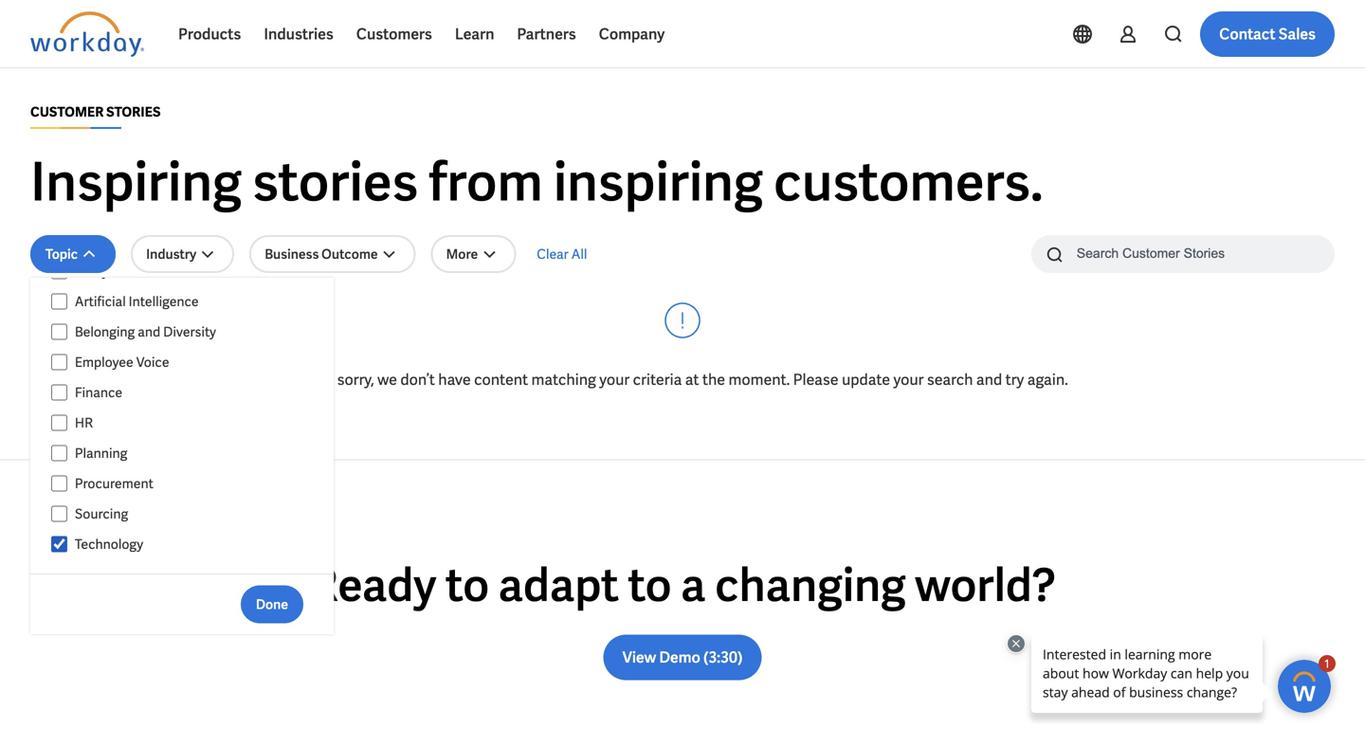 Task type: describe. For each thing, give the bounding box(es) containing it.
outcome
[[322, 246, 378, 263]]

partners button
[[506, 11, 588, 57]]

stories
[[252, 147, 418, 217]]

planning link
[[67, 442, 316, 465]]

sales
[[1279, 24, 1317, 44]]

customer
[[30, 103, 104, 120]]

moment.
[[729, 370, 790, 390]]

procurement
[[75, 475, 154, 492]]

changing
[[715, 556, 906, 615]]

adapt
[[499, 556, 619, 615]]

clear all
[[537, 246, 587, 263]]

clear
[[537, 246, 569, 263]]

belonging and diversity link
[[67, 321, 316, 343]]

products
[[178, 24, 241, 44]]

business
[[265, 246, 319, 263]]

artificial intelligence
[[75, 293, 199, 310]]

company
[[599, 24, 665, 44]]

business outcome
[[265, 246, 378, 263]]

customer stories
[[30, 103, 161, 120]]

industry button
[[131, 235, 234, 273]]

stories
[[106, 103, 161, 120]]

Search Customer Stories text field
[[1066, 237, 1298, 270]]

from
[[429, 147, 543, 217]]

intelligence
[[129, 293, 199, 310]]

more
[[446, 246, 478, 263]]

1 to from the left
[[446, 556, 490, 615]]

more button
[[431, 235, 516, 273]]

don't
[[401, 370, 435, 390]]

industries
[[264, 24, 334, 44]]

(3:30)
[[704, 648, 743, 668]]

all
[[572, 246, 587, 263]]

learn
[[455, 24, 495, 44]]

contact sales link
[[1201, 11, 1335, 57]]

voice
[[136, 354, 169, 371]]

please
[[794, 370, 839, 390]]

done button
[[241, 586, 304, 624]]

ready to adapt to a changing world?
[[309, 556, 1057, 615]]

employee
[[75, 354, 133, 371]]

go to the homepage image
[[30, 11, 144, 57]]

diversity
[[163, 323, 216, 341]]

contact
[[1220, 24, 1276, 44]]

learn button
[[444, 11, 506, 57]]

we're sorry, we don't have content matching your criteria at the moment. please update your search and try again.
[[297, 370, 1069, 390]]

done
[[256, 596, 288, 613]]

finance link
[[67, 381, 316, 404]]

industries button
[[253, 11, 345, 57]]

2 your from the left
[[894, 370, 924, 390]]

inspiring
[[30, 147, 242, 217]]

customers
[[356, 24, 432, 44]]

clear all button
[[531, 235, 593, 273]]



Task type: vqa. For each thing, say whether or not it's contained in the screenshot.
1st to from the left
yes



Task type: locate. For each thing, give the bounding box(es) containing it.
industry
[[146, 246, 197, 263]]

demo
[[660, 648, 701, 668]]

1 horizontal spatial to
[[628, 556, 672, 615]]

technology link
[[67, 533, 316, 556]]

matching
[[532, 370, 596, 390]]

topic button
[[30, 235, 116, 273]]

analytics link
[[67, 260, 316, 283]]

inspiring
[[554, 147, 763, 217]]

your left criteria
[[600, 370, 630, 390]]

your
[[600, 370, 630, 390], [894, 370, 924, 390]]

customers button
[[345, 11, 444, 57]]

a
[[681, 556, 706, 615]]

2 to from the left
[[628, 556, 672, 615]]

your left 'search'
[[894, 370, 924, 390]]

None checkbox
[[51, 293, 67, 310], [51, 323, 67, 341], [51, 414, 67, 432], [51, 293, 67, 310], [51, 323, 67, 341], [51, 414, 67, 432]]

planning
[[75, 445, 127, 462]]

company button
[[588, 11, 677, 57]]

sourcing link
[[67, 503, 316, 525]]

products button
[[167, 11, 253, 57]]

contact sales
[[1220, 24, 1317, 44]]

0 horizontal spatial to
[[446, 556, 490, 615]]

belonging
[[75, 323, 135, 341]]

again.
[[1028, 370, 1069, 390]]

sourcing
[[75, 506, 128, 523]]

hr
[[75, 414, 93, 432]]

analytics
[[75, 263, 131, 280]]

sorry,
[[337, 370, 374, 390]]

employee voice link
[[67, 351, 316, 374]]

the
[[703, 370, 726, 390]]

customers.
[[774, 147, 1044, 217]]

to
[[446, 556, 490, 615], [628, 556, 672, 615]]

and up voice
[[138, 323, 160, 341]]

have
[[438, 370, 471, 390]]

finance
[[75, 384, 123, 401]]

0 vertical spatial and
[[138, 323, 160, 341]]

0
[[30, 299, 38, 316]]

1 horizontal spatial your
[[894, 370, 924, 390]]

update
[[842, 370, 891, 390]]

business outcome button
[[250, 235, 416, 273]]

None checkbox
[[51, 263, 67, 280], [51, 354, 67, 371], [51, 384, 67, 401], [51, 445, 67, 462], [51, 475, 67, 492], [51, 506, 67, 523], [51, 536, 67, 553], [51, 263, 67, 280], [51, 354, 67, 371], [51, 384, 67, 401], [51, 445, 67, 462], [51, 475, 67, 492], [51, 506, 67, 523], [51, 536, 67, 553]]

0 horizontal spatial and
[[138, 323, 160, 341]]

employee voice
[[75, 354, 169, 371]]

hr link
[[67, 412, 316, 434]]

technology
[[75, 536, 143, 553]]

1 vertical spatial and
[[977, 370, 1003, 390]]

artificial intelligence link
[[67, 290, 316, 313]]

and
[[138, 323, 160, 341], [977, 370, 1003, 390]]

we
[[378, 370, 397, 390]]

belonging and diversity
[[75, 323, 216, 341]]

0 horizontal spatial your
[[600, 370, 630, 390]]

inspiring stories from inspiring customers.
[[30, 147, 1044, 217]]

criteria
[[633, 370, 682, 390]]

ready
[[309, 556, 437, 615]]

try
[[1006, 370, 1025, 390]]

view demo (3:30)
[[623, 648, 743, 668]]

0 results
[[30, 299, 85, 316]]

content
[[474, 370, 528, 390]]

at
[[686, 370, 699, 390]]

view demo (3:30) link
[[604, 635, 762, 681]]

to left adapt
[[446, 556, 490, 615]]

and left try
[[977, 370, 1003, 390]]

artificial
[[75, 293, 126, 310]]

partners
[[517, 24, 576, 44]]

results
[[41, 299, 85, 316]]

topic
[[46, 246, 78, 263]]

world?
[[915, 556, 1057, 615]]

procurement link
[[67, 472, 316, 495]]

1 horizontal spatial and
[[977, 370, 1003, 390]]

we're
[[297, 370, 334, 390]]

to left a
[[628, 556, 672, 615]]

1 your from the left
[[600, 370, 630, 390]]

search
[[928, 370, 974, 390]]

view
[[623, 648, 657, 668]]



